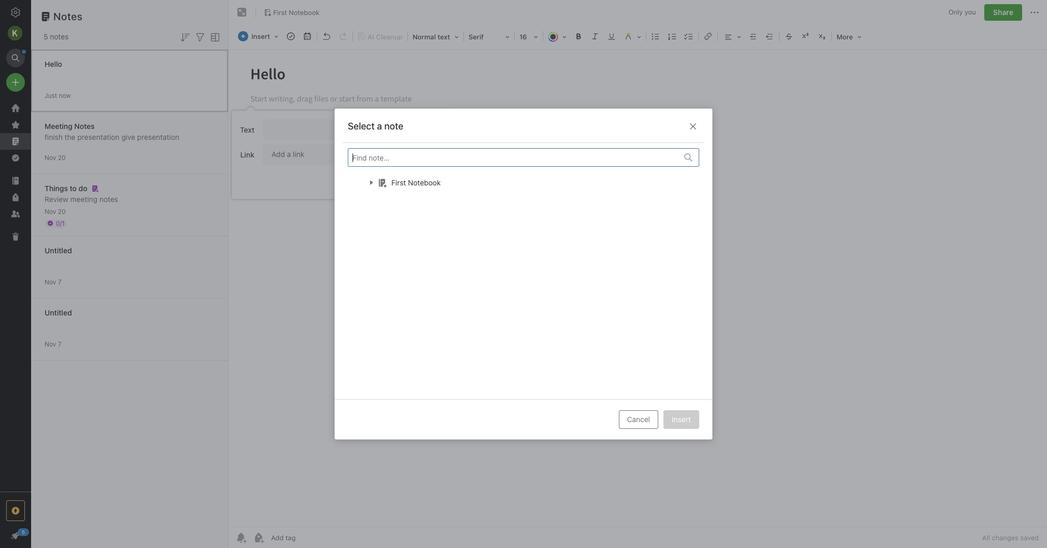Task type: vqa. For each thing, say whether or not it's contained in the screenshot.
Meeting
yes



Task type: describe. For each thing, give the bounding box(es) containing it.
5
[[44, 32, 48, 41]]

to
[[70, 184, 77, 193]]

task image
[[284, 29, 298, 44]]

all changes saved
[[983, 534, 1040, 543]]

first notebook inside button
[[273, 8, 320, 16]]

1 presentation from the left
[[77, 133, 120, 141]]

share button
[[985, 4, 1023, 21]]

1 20 from the top
[[58, 154, 66, 162]]

2 nov 7 from the top
[[45, 341, 61, 348]]

share
[[994, 8, 1014, 17]]

note
[[385, 121, 404, 132]]

Find note… text field
[[349, 149, 678, 166]]

font family image
[[465, 29, 514, 44]]

do
[[79, 184, 87, 193]]

Note Editor text field
[[229, 50, 1048, 528]]

0 vertical spatial notes
[[50, 32, 69, 41]]

saved
[[1021, 534, 1040, 543]]

heading level image
[[409, 29, 463, 44]]

notebook inside button
[[289, 8, 320, 16]]

1 untitled from the top
[[45, 246, 72, 255]]

4 nov from the top
[[45, 341, 56, 348]]

alignment image
[[719, 29, 745, 44]]

numbered list image
[[666, 29, 680, 44]]

expand note image
[[236, 6, 248, 19]]

only
[[949, 8, 964, 16]]

first notebook cell
[[348, 172, 710, 193]]

cancel button
[[619, 411, 659, 430]]

strikethrough image
[[782, 29, 797, 44]]

first notebook button
[[260, 5, 323, 20]]

notebook inside cell
[[408, 178, 441, 187]]

calendar event image
[[300, 29, 315, 44]]

changes
[[993, 534, 1019, 543]]

hello
[[45, 59, 62, 68]]

meeting
[[45, 122, 72, 130]]

undo image
[[320, 29, 334, 44]]

1 nov 7 from the top
[[45, 278, 61, 286]]

add tag image
[[253, 532, 265, 545]]

you
[[965, 8, 977, 16]]

1 nov 20 from the top
[[45, 154, 66, 162]]

3 nov from the top
[[45, 278, 56, 286]]

1 horizontal spatial notes
[[99, 195, 118, 204]]

the
[[65, 133, 75, 141]]

review
[[45, 195, 68, 204]]

meeting notes finish the presentation give presentation
[[45, 122, 179, 141]]

first inside button
[[273, 8, 287, 16]]

2 nov 20 from the top
[[45, 208, 66, 216]]

notes inside meeting notes finish the presentation give presentation
[[74, 122, 95, 130]]

2 presentation from the left
[[137, 133, 179, 141]]



Task type: locate. For each thing, give the bounding box(es) containing it.
insert button
[[664, 411, 700, 430]]

notes right 5
[[50, 32, 69, 41]]

0 horizontal spatial first notebook
[[273, 8, 320, 16]]

now
[[59, 92, 71, 99]]

note window element
[[229, 0, 1048, 549]]

underline image
[[605, 29, 619, 44]]

1 vertical spatial notebook
[[408, 178, 441, 187]]

add a reminder image
[[235, 532, 247, 545]]

0 vertical spatial nov 20
[[45, 154, 66, 162]]

2 nov from the top
[[45, 208, 56, 216]]

20 up the 0/1
[[58, 208, 66, 216]]

2 untitled from the top
[[45, 308, 72, 317]]

notes up 5 notes
[[53, 10, 83, 22]]

subscript image
[[815, 29, 830, 44]]

nov 20 down review on the top of page
[[45, 208, 66, 216]]

cancel
[[628, 415, 651, 424]]

highlight image
[[620, 29, 645, 44]]

7
[[58, 278, 61, 286], [58, 341, 61, 348]]

outdent image
[[763, 29, 778, 44]]

indent image
[[746, 29, 761, 44]]

notebook
[[289, 8, 320, 16], [408, 178, 441, 187]]

untitled
[[45, 246, 72, 255], [45, 308, 72, 317]]

insert
[[672, 415, 691, 424]]

20
[[58, 154, 66, 162], [58, 208, 66, 216]]

finish
[[45, 133, 63, 141]]

meeting
[[70, 195, 97, 204]]

notes
[[53, 10, 83, 22], [74, 122, 95, 130]]

more image
[[834, 29, 866, 44]]

0 horizontal spatial presentation
[[77, 133, 120, 141]]

1 vertical spatial untitled
[[45, 308, 72, 317]]

font size image
[[516, 29, 542, 44]]

upgrade image
[[9, 505, 22, 518]]

1 vertical spatial 20
[[58, 208, 66, 216]]

home image
[[9, 102, 22, 115]]

review meeting notes
[[45, 195, 118, 204]]

close image
[[687, 121, 700, 133]]

1 vertical spatial nov 7
[[45, 341, 61, 348]]

1 vertical spatial 7
[[58, 341, 61, 348]]

0 horizontal spatial first
[[273, 8, 287, 16]]

insert link image
[[701, 29, 716, 44]]

first notebook
[[273, 8, 320, 16], [392, 178, 441, 187]]

nov 20 down finish
[[45, 154, 66, 162]]

20 down finish
[[58, 154, 66, 162]]

settings image
[[9, 6, 22, 19]]

0 vertical spatial untitled
[[45, 246, 72, 255]]

checklist image
[[682, 29, 697, 44]]

0 vertical spatial first
[[273, 8, 287, 16]]

1 horizontal spatial presentation
[[137, 133, 179, 141]]

1 vertical spatial notes
[[99, 195, 118, 204]]

font color image
[[545, 29, 571, 44]]

things to do
[[45, 184, 87, 193]]

select a note
[[348, 121, 404, 132]]

give
[[121, 133, 135, 141]]

italic image
[[588, 29, 603, 44]]

bulleted list image
[[649, 29, 663, 44]]

1 vertical spatial nov 20
[[45, 208, 66, 216]]

just now
[[45, 92, 71, 99]]

0 horizontal spatial notes
[[50, 32, 69, 41]]

notes
[[50, 32, 69, 41], [99, 195, 118, 204]]

nov
[[45, 154, 56, 162], [45, 208, 56, 216], [45, 278, 56, 286], [45, 341, 56, 348]]

nov 20
[[45, 154, 66, 162], [45, 208, 66, 216]]

0 vertical spatial notebook
[[289, 8, 320, 16]]

1 horizontal spatial first
[[392, 178, 406, 187]]

1 vertical spatial first notebook
[[392, 178, 441, 187]]

insert image
[[236, 29, 282, 44]]

superscript image
[[799, 29, 813, 44]]

notes right meeting
[[99, 195, 118, 204]]

0 vertical spatial nov 7
[[45, 278, 61, 286]]

1 horizontal spatial first notebook
[[392, 178, 441, 187]]

2 7 from the top
[[58, 341, 61, 348]]

first notebook inside cell
[[392, 178, 441, 187]]

1 nov from the top
[[45, 154, 56, 162]]

things
[[45, 184, 68, 193]]

just
[[45, 92, 57, 99]]

1 vertical spatial notes
[[74, 122, 95, 130]]

first
[[273, 8, 287, 16], [392, 178, 406, 187]]

first inside cell
[[392, 178, 406, 187]]

a
[[377, 121, 382, 132]]

presentation right the
[[77, 133, 120, 141]]

presentation right give on the top left of page
[[137, 133, 179, 141]]

tree
[[0, 100, 31, 492]]

0 horizontal spatial notebook
[[289, 8, 320, 16]]

nov 7
[[45, 278, 61, 286], [45, 341, 61, 348]]

0 vertical spatial 20
[[58, 154, 66, 162]]

note list element
[[31, 0, 229, 549]]

all
[[983, 534, 991, 543]]

2 20 from the top
[[58, 208, 66, 216]]

5 notes
[[44, 32, 69, 41]]

select
[[348, 121, 375, 132]]

only you
[[949, 8, 977, 16]]

1 horizontal spatial notebook
[[408, 178, 441, 187]]

presentation
[[77, 133, 120, 141], [137, 133, 179, 141]]

0 vertical spatial 7
[[58, 278, 61, 286]]

0 vertical spatial first notebook
[[273, 8, 320, 16]]

0 vertical spatial notes
[[53, 10, 83, 22]]

notes up the
[[74, 122, 95, 130]]

1 7 from the top
[[58, 278, 61, 286]]

1 vertical spatial first
[[392, 178, 406, 187]]

0/1
[[56, 220, 65, 227]]

bold image
[[572, 29, 586, 44]]



